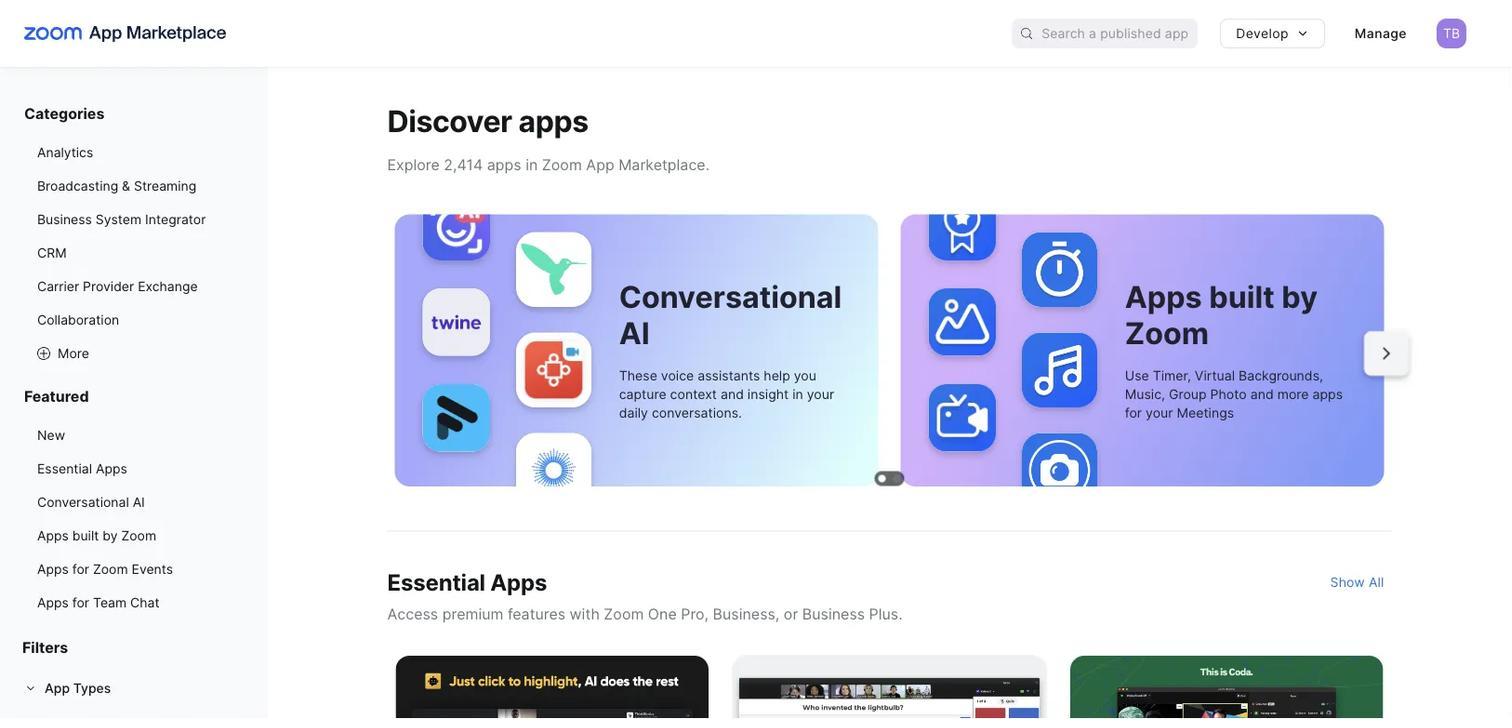 Task type: locate. For each thing, give the bounding box(es) containing it.
0 vertical spatial essential
[[37, 461, 92, 477]]

business,
[[713, 605, 780, 623]]

and for built
[[1251, 386, 1274, 402]]

your down you
[[807, 386, 835, 402]]

conversational up assistants
[[619, 278, 842, 315]]

0 vertical spatial ai
[[619, 315, 650, 351]]

0 vertical spatial apps
[[519, 103, 589, 139]]

0 vertical spatial built
[[1210, 278, 1275, 315]]

0 horizontal spatial essential
[[37, 461, 92, 477]]

1 horizontal spatial by
[[1282, 278, 1318, 315]]

your inside these voice assistants help you capture context and insight in your daily conversations.
[[807, 386, 835, 402]]

or
[[784, 605, 799, 623]]

1 horizontal spatial conversational
[[619, 278, 842, 315]]

1 horizontal spatial and
[[1251, 386, 1274, 402]]

0 horizontal spatial your
[[807, 386, 835, 402]]

for left team
[[72, 595, 89, 611]]

apps for zoom events
[[37, 561, 173, 577]]

0 vertical spatial your
[[807, 386, 835, 402]]

app left types
[[45, 681, 70, 696]]

built up virtual
[[1210, 278, 1275, 315]]

essential down new
[[37, 461, 92, 477]]

banner
[[0, 0, 1512, 67]]

search a published app element
[[1012, 19, 1198, 48]]

ai
[[619, 315, 650, 351], [133, 494, 145, 510]]

by inside apps built by zoom
[[1282, 278, 1318, 315]]

0 horizontal spatial built
[[72, 528, 99, 544]]

for for apps for team chat
[[72, 595, 89, 611]]

2 vertical spatial apps
[[1313, 386, 1343, 402]]

conversational ai link
[[22, 487, 246, 517]]

tb button
[[1437, 19, 1467, 48]]

develop button
[[1221, 19, 1326, 48]]

manage
[[1355, 26, 1408, 41]]

0 vertical spatial by
[[1282, 278, 1318, 315]]

apps inside "apps built by zoom" link
[[37, 528, 69, 544]]

1 vertical spatial ai
[[133, 494, 145, 510]]

apps up apps for team chat
[[37, 561, 69, 577]]

more
[[1278, 386, 1309, 402]]

1 horizontal spatial in
[[793, 386, 804, 402]]

in down the discover apps
[[526, 156, 538, 174]]

essential apps inside "link"
[[37, 461, 127, 477]]

business system integrator
[[37, 212, 206, 227]]

0 vertical spatial conversational
[[619, 278, 842, 315]]

one
[[648, 605, 677, 623]]

crm link
[[22, 238, 246, 268]]

banner containing develop
[[0, 0, 1512, 67]]

apps inside the apps for zoom events "link"
[[37, 561, 69, 577]]

explore  2,414 apps in zoom app marketplace.
[[387, 156, 710, 174]]

for up apps for team chat
[[72, 561, 89, 577]]

conversational ai down essential apps "link"
[[37, 494, 145, 510]]

1 horizontal spatial essential
[[387, 568, 486, 596]]

0 horizontal spatial in
[[526, 156, 538, 174]]

apps
[[519, 103, 589, 139], [487, 156, 522, 174], [1313, 386, 1343, 402]]

and down assistants
[[721, 386, 744, 402]]

your down music,
[[1146, 405, 1174, 421]]

and down backgrounds,
[[1251, 386, 1274, 402]]

1 vertical spatial business
[[803, 605, 865, 623]]

essential apps down new
[[37, 461, 127, 477]]

0 vertical spatial business
[[37, 212, 92, 227]]

1 vertical spatial built
[[72, 528, 99, 544]]

features
[[508, 605, 566, 623]]

apps for team chat
[[37, 595, 160, 611]]

apps right 2,414
[[487, 156, 522, 174]]

access premium features with zoom one pro, business, or business plus.
[[387, 605, 903, 623]]

essential apps link
[[22, 454, 246, 484]]

0 horizontal spatial business
[[37, 212, 92, 227]]

music,
[[1125, 386, 1166, 402]]

collaboration link
[[22, 305, 246, 335]]

1 vertical spatial conversational
[[37, 494, 129, 510]]

backgrounds,
[[1239, 367, 1324, 383]]

types
[[73, 681, 111, 696]]

tb
[[1444, 26, 1461, 41]]

0 vertical spatial app
[[586, 156, 615, 174]]

essential apps
[[37, 461, 127, 477], [387, 568, 547, 596]]

built up apps for zoom events
[[72, 528, 99, 544]]

ai up these at the bottom left
[[619, 315, 650, 351]]

collaboration
[[37, 312, 119, 328]]

0 vertical spatial in
[[526, 156, 538, 174]]

for
[[1125, 405, 1143, 421], [72, 561, 89, 577], [72, 595, 89, 611]]

and inside these voice assistants help you capture context and insight in your daily conversations.
[[721, 386, 744, 402]]

business system integrator link
[[22, 205, 246, 234]]

apps up explore  2,414 apps in zoom app marketplace. on the left of page
[[519, 103, 589, 139]]

for down music,
[[1125, 405, 1143, 421]]

apps up filters
[[37, 595, 69, 611]]

carrier
[[37, 279, 79, 294]]

essential
[[37, 461, 92, 477], [387, 568, 486, 596]]

photo
[[1211, 386, 1247, 402]]

essential apps up premium
[[387, 568, 547, 596]]

events
[[132, 561, 173, 577]]

develop
[[1237, 26, 1289, 41]]

1 horizontal spatial ai
[[619, 315, 650, 351]]

business
[[37, 212, 92, 227], [803, 605, 865, 623]]

chat
[[130, 595, 160, 611]]

apps built by zoom up virtual
[[1125, 278, 1318, 351]]

0 vertical spatial essential apps
[[37, 461, 127, 477]]

1 and from the left
[[721, 386, 744, 402]]

for inside "link"
[[72, 561, 89, 577]]

carrier provider exchange
[[37, 279, 198, 294]]

explore
[[387, 156, 440, 174]]

app left marketplace.
[[586, 156, 615, 174]]

built
[[1210, 278, 1275, 315], [72, 528, 99, 544]]

1 vertical spatial app
[[45, 681, 70, 696]]

1 vertical spatial for
[[72, 561, 89, 577]]

show
[[1331, 574, 1366, 590]]

0 vertical spatial for
[[1125, 405, 1143, 421]]

zoom
[[542, 156, 582, 174], [1125, 315, 1210, 351], [121, 528, 156, 544], [93, 561, 128, 577], [604, 605, 644, 623]]

0 horizontal spatial essential apps
[[37, 461, 127, 477]]

conversational
[[619, 278, 842, 315], [37, 494, 129, 510]]

capture
[[619, 386, 667, 402]]

apps down new link on the bottom of page
[[96, 461, 127, 477]]

for inside use timer, virtual backgrounds, music, group photo and more apps for your meetings
[[1125, 405, 1143, 421]]

1 vertical spatial apps built by zoom
[[37, 528, 156, 544]]

conversations.
[[652, 405, 742, 421]]

virtual
[[1195, 367, 1236, 383]]

conversational ai
[[619, 278, 842, 351], [37, 494, 145, 510]]

show all
[[1331, 574, 1385, 590]]

app
[[586, 156, 615, 174], [45, 681, 70, 696]]

1 vertical spatial apps
[[487, 156, 522, 174]]

0 horizontal spatial app
[[45, 681, 70, 696]]

1 horizontal spatial conversational ai
[[619, 278, 842, 351]]

zoom up "timer,"
[[1125, 315, 1210, 351]]

apps up apps for zoom events
[[37, 528, 69, 544]]

1 vertical spatial your
[[1146, 405, 1174, 421]]

provider
[[83, 279, 134, 294]]

by up backgrounds,
[[1282, 278, 1318, 315]]

0 horizontal spatial by
[[103, 528, 118, 544]]

0 horizontal spatial and
[[721, 386, 744, 402]]

apps
[[1125, 278, 1203, 315], [96, 461, 127, 477], [37, 528, 69, 544], [37, 561, 69, 577], [491, 568, 547, 596], [37, 595, 69, 611]]

and
[[721, 386, 744, 402], [1251, 386, 1274, 402]]

zoom up team
[[93, 561, 128, 577]]

conversational ai up assistants
[[619, 278, 842, 351]]

2 vertical spatial for
[[72, 595, 89, 611]]

marketplace.
[[619, 156, 710, 174]]

discover apps
[[387, 103, 589, 139]]

new link
[[22, 421, 246, 450]]

use timer, virtual backgrounds, music, group photo and more apps for your meetings
[[1125, 367, 1343, 421]]

Search text field
[[1042, 20, 1198, 47]]

in down you
[[793, 386, 804, 402]]

apps up "timer,"
[[1125, 278, 1203, 315]]

0 horizontal spatial ai
[[133, 494, 145, 510]]

system
[[96, 212, 142, 227]]

and inside use timer, virtual backgrounds, music, group photo and more apps for your meetings
[[1251, 386, 1274, 402]]

1 horizontal spatial your
[[1146, 405, 1174, 421]]

1 vertical spatial in
[[793, 386, 804, 402]]

1 vertical spatial essential apps
[[387, 568, 547, 596]]

business right or in the bottom right of the page
[[803, 605, 865, 623]]

ai up "apps built by zoom" link
[[133, 494, 145, 510]]

streaming
[[134, 178, 197, 194]]

conversational down essential apps "link"
[[37, 494, 129, 510]]

0 vertical spatial conversational ai
[[619, 278, 842, 351]]

0 vertical spatial apps built by zoom
[[1125, 278, 1318, 351]]

your inside use timer, virtual backgrounds, music, group photo and more apps for your meetings
[[1146, 405, 1174, 421]]

apps built by zoom up apps for zoom events
[[37, 528, 156, 544]]

these
[[619, 367, 658, 383]]

timer,
[[1153, 367, 1192, 383]]

apps right more
[[1313, 386, 1343, 402]]

by up apps for zoom events
[[103, 528, 118, 544]]

0 horizontal spatial conversational ai
[[37, 494, 145, 510]]

2 and from the left
[[1251, 386, 1274, 402]]

business up crm
[[37, 212, 92, 227]]

apps built by zoom
[[1125, 278, 1318, 351], [37, 528, 156, 544]]

essential up access
[[387, 568, 486, 596]]

by
[[1282, 278, 1318, 315], [103, 528, 118, 544]]



Task type: vqa. For each thing, say whether or not it's contained in the screenshot.
"Current User is Barb Dwyer" Element
no



Task type: describe. For each thing, give the bounding box(es) containing it.
apps for team chat link
[[22, 588, 246, 618]]

manage button
[[1340, 19, 1422, 48]]

help
[[764, 367, 791, 383]]

app inside dropdown button
[[45, 681, 70, 696]]

crm
[[37, 245, 67, 261]]

access
[[387, 605, 438, 623]]

1 horizontal spatial built
[[1210, 278, 1275, 315]]

these voice assistants help you capture context and insight in your daily conversations.
[[619, 367, 835, 421]]

apps inside use timer, virtual backgrounds, music, group photo and more apps for your meetings
[[1313, 386, 1343, 402]]

team
[[93, 595, 127, 611]]

categories
[[24, 104, 105, 122]]

group
[[1169, 386, 1207, 402]]

more
[[58, 346, 89, 361]]

plus.
[[869, 605, 903, 623]]

zoom left the one
[[604, 605, 644, 623]]

daily
[[619, 405, 648, 421]]

filters
[[22, 638, 68, 656]]

integrator
[[145, 212, 206, 227]]

apps inside apps for team chat link
[[37, 595, 69, 611]]

meetings
[[1177, 405, 1235, 421]]

1 horizontal spatial essential apps
[[387, 568, 547, 596]]

featured button
[[22, 387, 246, 421]]

for for apps for zoom events
[[72, 561, 89, 577]]

you
[[794, 367, 817, 383]]

&
[[122, 178, 130, 194]]

apps inside essential apps "link"
[[96, 461, 127, 477]]

business inside 'link'
[[37, 212, 92, 227]]

broadcasting & streaming
[[37, 178, 197, 194]]

ai inside conversational ai
[[619, 315, 650, 351]]

show all button
[[1323, 571, 1392, 593]]

1 vertical spatial conversational ai
[[37, 494, 145, 510]]

discover
[[387, 103, 512, 139]]

1 horizontal spatial app
[[586, 156, 615, 174]]

context
[[670, 386, 717, 402]]

1 vertical spatial by
[[103, 528, 118, 544]]

carrier provider exchange link
[[22, 272, 246, 301]]

broadcasting
[[37, 178, 118, 194]]

1 vertical spatial essential
[[387, 568, 486, 596]]

app types
[[45, 681, 111, 696]]

apps for zoom events link
[[22, 554, 246, 584]]

in inside these voice assistants help you capture context and insight in your daily conversations.
[[793, 386, 804, 402]]

1 horizontal spatial business
[[803, 605, 865, 623]]

insight
[[748, 386, 789, 402]]

assistants
[[698, 367, 760, 383]]

1 horizontal spatial apps built by zoom
[[1125, 278, 1318, 351]]

2,414
[[444, 156, 483, 174]]

zoom down the discover apps
[[542, 156, 582, 174]]

pro,
[[681, 605, 709, 623]]

app types button
[[22, 674, 246, 703]]

featured
[[24, 387, 89, 405]]

apps built by zoom link
[[22, 521, 246, 551]]

0 horizontal spatial apps built by zoom
[[37, 528, 156, 544]]

zoom inside "link"
[[93, 561, 128, 577]]

zoom up the apps for zoom events "link"
[[121, 528, 156, 544]]

voice
[[661, 367, 694, 383]]

and for ai
[[721, 386, 744, 402]]

broadcasting & streaming link
[[22, 171, 246, 201]]

new
[[37, 427, 65, 443]]

current user is tim burton element
[[1437, 19, 1467, 48]]

analytics
[[37, 145, 93, 160]]

0 horizontal spatial conversational
[[37, 494, 129, 510]]

with
[[570, 605, 600, 623]]

apps up features
[[491, 568, 547, 596]]

zoom inside apps built by zoom
[[1125, 315, 1210, 351]]

analytics link
[[22, 138, 246, 167]]

premium
[[443, 605, 504, 623]]

use
[[1125, 367, 1150, 383]]

all
[[1369, 574, 1385, 590]]

categories button
[[22, 104, 246, 138]]

essential inside "link"
[[37, 461, 92, 477]]

exchange
[[138, 279, 198, 294]]



